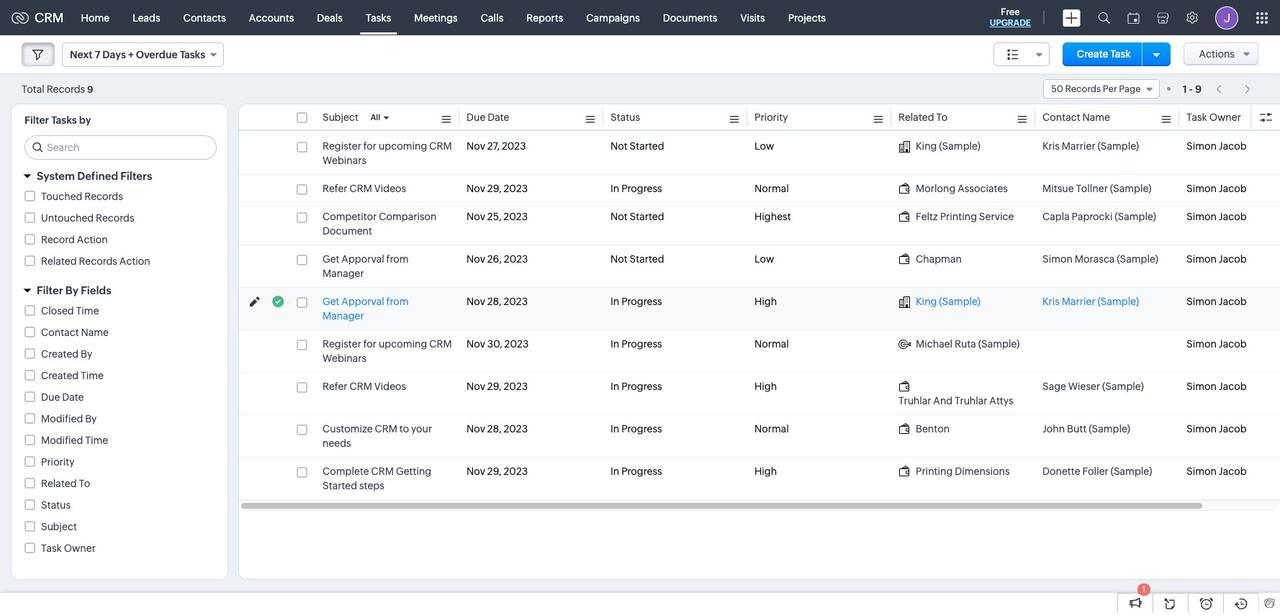 Task type: locate. For each thing, give the bounding box(es) containing it.
1 horizontal spatial status
[[611, 112, 640, 123]]

1 - 9
[[1183, 83, 1202, 95]]

reports
[[526, 12, 563, 23]]

refer crm videos up the 'customize'
[[323, 381, 406, 392]]

9 for 1 - 9
[[1195, 83, 1202, 95]]

register for upcoming crm webinars link for nov 27, 2023
[[323, 139, 452, 168]]

records inside '50 records per page' field
[[1065, 84, 1101, 94]]

(sample) right 'foller'
[[1111, 466, 1152, 477]]

1 king from the top
[[916, 140, 937, 152]]

+
[[128, 49, 134, 60]]

1 vertical spatial subject
[[41, 521, 77, 533]]

refer crm videos link
[[323, 181, 406, 196], [323, 379, 406, 394]]

records down defined
[[84, 191, 123, 202]]

marrier
[[1062, 140, 1095, 152], [1062, 296, 1095, 307]]

filter inside dropdown button
[[37, 284, 63, 297]]

1 upcoming from the top
[[379, 140, 427, 152]]

normal for michael
[[755, 338, 789, 350]]

and
[[933, 395, 953, 407]]

truhlar and truhlar attys link
[[898, 379, 1028, 408]]

2 not from the top
[[611, 211, 628, 222]]

refer crm videos link up the 'customize'
[[323, 379, 406, 394]]

kris
[[1042, 140, 1060, 152], [1042, 296, 1060, 307]]

by for filter
[[65, 284, 78, 297]]

highest
[[755, 211, 791, 222]]

4 jacob from the top
[[1219, 253, 1247, 265]]

modified for modified time
[[41, 435, 83, 446]]

1 register from the top
[[323, 140, 361, 152]]

2 29, from the top
[[487, 381, 502, 392]]

refer
[[323, 183, 347, 194], [323, 381, 347, 392]]

1 horizontal spatial tasks
[[180, 49, 205, 60]]

refer up competitor at the left of the page
[[323, 183, 347, 194]]

time down modified by
[[85, 435, 108, 446]]

nov for printing dimensions link
[[467, 466, 485, 477]]

1 vertical spatial refer crm videos
[[323, 381, 406, 392]]

1 vertical spatial nov 29, 2023
[[467, 381, 528, 392]]

progress for crm
[[621, 338, 662, 350]]

(sample) right wieser
[[1102, 381, 1144, 392]]

0 vertical spatial tasks
[[366, 12, 391, 23]]

0 vertical spatial to
[[936, 112, 948, 123]]

3 progress from the top
[[621, 338, 662, 350]]

0 horizontal spatial status
[[41, 500, 71, 511]]

0 vertical spatial modified
[[41, 413, 83, 425]]

refer crm videos
[[323, 183, 406, 194], [323, 381, 406, 392]]

1 horizontal spatial due date
[[467, 112, 509, 123]]

1 vertical spatial due date
[[41, 392, 84, 403]]

Search text field
[[25, 136, 216, 159]]

6 nov from the top
[[467, 338, 485, 350]]

(sample) for sage wieser (sample) link
[[1102, 381, 1144, 392]]

overdue
[[136, 49, 178, 60]]

1 29, from the top
[[487, 183, 502, 194]]

by for created
[[81, 348, 92, 360]]

status
[[611, 112, 640, 123], [41, 500, 71, 511]]

7 nov from the top
[[467, 381, 485, 392]]

filter down total
[[24, 114, 49, 126]]

records up fields
[[79, 256, 117, 267]]

due up modified by
[[41, 392, 60, 403]]

filters
[[120, 170, 152, 182]]

7 simon jacob from the top
[[1186, 381, 1247, 392]]

kris marrier (sample) down morasca
[[1042, 296, 1139, 307]]

kris for high
[[1042, 296, 1060, 307]]

8 simon jacob from the top
[[1186, 423, 1247, 435]]

nov right "getting"
[[467, 466, 485, 477]]

by up created time
[[81, 348, 92, 360]]

2 register for upcoming crm webinars link from the top
[[323, 337, 452, 366]]

2 vertical spatial nov 29, 2023
[[467, 466, 528, 477]]

crm up steps at left
[[371, 466, 394, 477]]

manager for nov 28, 2023
[[323, 310, 364, 322]]

created by
[[41, 348, 92, 360]]

2 king (sample) link from the top
[[898, 294, 981, 309]]

low for king (sample)
[[755, 140, 774, 152]]

system
[[37, 170, 75, 182]]

nov right your
[[467, 423, 485, 435]]

(sample) right the butt
[[1089, 423, 1130, 435]]

2 simon jacob from the top
[[1186, 183, 1247, 194]]

2 refer crm videos from the top
[[323, 381, 406, 392]]

1 from from the top
[[386, 253, 409, 265]]

2 get from the top
[[323, 296, 339, 307]]

0 horizontal spatial 1
[[1142, 585, 1146, 594]]

modified up modified time
[[41, 413, 83, 425]]

king down chapman link
[[916, 296, 937, 307]]

2 nov from the top
[[467, 183, 485, 194]]

for
[[363, 140, 377, 152], [363, 338, 377, 350]]

1 vertical spatial related to
[[41, 478, 90, 490]]

2 progress from the top
[[621, 296, 662, 307]]

1 kris marrier (sample) link from the top
[[1042, 139, 1139, 153]]

king (sample) link
[[898, 139, 981, 153], [898, 294, 981, 309]]

king (sample) for low
[[916, 140, 981, 152]]

2 refer from the top
[[323, 381, 347, 392]]

tasks right the overdue
[[180, 49, 205, 60]]

marrier for low
[[1062, 140, 1095, 152]]

in progress for your
[[611, 423, 662, 435]]

3 high from the top
[[755, 466, 777, 477]]

records up filter tasks by
[[47, 83, 85, 95]]

videos for normal
[[374, 183, 406, 194]]

2 vertical spatial time
[[85, 435, 108, 446]]

0 horizontal spatial to
[[79, 478, 90, 490]]

0 vertical spatial king (sample)
[[916, 140, 981, 152]]

king for low
[[916, 140, 937, 152]]

1 videos from the top
[[374, 183, 406, 194]]

0 vertical spatial low
[[755, 140, 774, 152]]

due date up modified by
[[41, 392, 84, 403]]

kris marrier (sample) link down morasca
[[1042, 294, 1139, 309]]

2 normal from the top
[[755, 338, 789, 350]]

king
[[916, 140, 937, 152], [916, 296, 937, 307]]

marrier up tollner
[[1062, 140, 1095, 152]]

contacts
[[183, 12, 226, 23]]

king (sample) up "morlong associates" link
[[916, 140, 981, 152]]

records for touched
[[84, 191, 123, 202]]

projects link
[[777, 0, 837, 35]]

1 vertical spatial 28,
[[487, 423, 501, 435]]

1 get apporval from manager from the top
[[323, 253, 409, 279]]

2 register for upcoming crm webinars from the top
[[323, 338, 452, 364]]

1 vertical spatial for
[[363, 338, 377, 350]]

date down created time
[[62, 392, 84, 403]]

2 vertical spatial task
[[41, 543, 62, 554]]

marrier for high
[[1062, 296, 1095, 307]]

1 king (sample) link from the top
[[898, 139, 981, 153]]

1 horizontal spatial contact
[[1042, 112, 1080, 123]]

created
[[41, 348, 79, 360], [41, 370, 79, 382]]

filter up the closed
[[37, 284, 63, 297]]

1 apporval from the top
[[342, 253, 384, 265]]

2 horizontal spatial tasks
[[366, 12, 391, 23]]

tasks inside tasks link
[[366, 12, 391, 23]]

0 vertical spatial related to
[[898, 112, 948, 123]]

1 vertical spatial register for upcoming crm webinars link
[[323, 337, 452, 366]]

2 refer crm videos link from the top
[[323, 379, 406, 394]]

nov down the nov 26, 2023
[[467, 296, 485, 307]]

michael ruta (sample) link
[[898, 337, 1020, 351]]

apporval for nov 26, 2023
[[342, 253, 384, 265]]

1 vertical spatial not
[[611, 211, 628, 222]]

not started for nov 27, 2023
[[611, 140, 664, 152]]

by up closed time
[[65, 284, 78, 297]]

paprocki
[[1072, 211, 1113, 222]]

not for nov 26, 2023
[[611, 253, 628, 265]]

meetings
[[414, 12, 458, 23]]

simon jacob for simon morasca (sample) link
[[1186, 253, 1247, 265]]

1 vertical spatial manager
[[323, 310, 364, 322]]

date up nov 27, 2023
[[487, 112, 509, 123]]

2 apporval from the top
[[342, 296, 384, 307]]

kris marrier (sample) for high
[[1042, 296, 1139, 307]]

kris marrier (sample) for low
[[1042, 140, 1139, 152]]

5 progress from the top
[[621, 423, 662, 435]]

refer crm videos link up competitor at the left of the page
[[323, 181, 406, 196]]

records right 50
[[1065, 84, 1101, 94]]

kris up mitsue
[[1042, 140, 1060, 152]]

2 king (sample) from the top
[[916, 296, 981, 307]]

3 jacob from the top
[[1219, 211, 1247, 222]]

2 vertical spatial by
[[85, 413, 97, 425]]

1 vertical spatial kris marrier (sample) link
[[1042, 294, 1139, 309]]

1 vertical spatial due
[[41, 392, 60, 403]]

low
[[755, 140, 774, 152], [755, 253, 774, 265]]

29, for truhlar and truhlar attys
[[487, 381, 502, 392]]

1 jacob from the top
[[1219, 140, 1247, 152]]

0 vertical spatial date
[[487, 112, 509, 123]]

tasks left by
[[51, 114, 77, 126]]

0 vertical spatial task owner
[[1186, 112, 1241, 123]]

by up modified time
[[85, 413, 97, 425]]

0 vertical spatial get
[[323, 253, 339, 265]]

1 horizontal spatial priority
[[755, 112, 788, 123]]

contact name
[[1042, 112, 1110, 123], [41, 327, 109, 338]]

0 vertical spatial refer crm videos link
[[323, 181, 406, 196]]

manager for nov 26, 2023
[[323, 268, 364, 279]]

(sample) right ruta
[[978, 338, 1020, 350]]

nov 28, 2023
[[467, 296, 528, 307], [467, 423, 528, 435]]

1 vertical spatial tasks
[[180, 49, 205, 60]]

2 in progress from the top
[[611, 296, 662, 307]]

2 king from the top
[[916, 296, 937, 307]]

nov up nov 25, 2023
[[467, 183, 485, 194]]

(sample) up mitsue tollner (sample) link
[[1098, 140, 1139, 152]]

None field
[[993, 42, 1050, 66]]

printing dimensions link
[[898, 464, 1010, 479]]

from for nov 26, 2023
[[386, 253, 409, 265]]

due date up 27,
[[467, 112, 509, 123]]

started for nov 27, 2023
[[630, 140, 664, 152]]

0 vertical spatial high
[[755, 296, 777, 307]]

not
[[611, 140, 628, 152], [611, 211, 628, 222], [611, 253, 628, 265]]

6 jacob from the top
[[1219, 338, 1247, 350]]

king up morlong at the right
[[916, 140, 937, 152]]

simon jacob for john butt (sample) link
[[1186, 423, 1247, 435]]

2023 for competitor comparison document link
[[503, 211, 528, 222]]

nov left 26,
[[467, 253, 485, 265]]

navigation
[[1209, 78, 1258, 99]]

9 right -
[[1195, 83, 1202, 95]]

6 in progress from the top
[[611, 466, 662, 477]]

simon jacob for sage wieser (sample) link
[[1186, 381, 1247, 392]]

contact name down closed time
[[41, 327, 109, 338]]

in progress for started
[[611, 466, 662, 477]]

9 up by
[[87, 84, 93, 95]]

modified down modified by
[[41, 435, 83, 446]]

name down closed time
[[81, 327, 109, 338]]

0 vertical spatial by
[[65, 284, 78, 297]]

2 manager from the top
[[323, 310, 364, 322]]

from for nov 28, 2023
[[386, 296, 409, 307]]

1 vertical spatial modified
[[41, 435, 83, 446]]

jacob for capla paprocki (sample) link
[[1219, 211, 1247, 222]]

service
[[979, 211, 1014, 222]]

accounts link
[[237, 0, 305, 35]]

due date
[[467, 112, 509, 123], [41, 392, 84, 403]]

1 for from the top
[[363, 140, 377, 152]]

1 nov 28, 2023 from the top
[[467, 296, 528, 307]]

4 nov from the top
[[467, 253, 485, 265]]

create task
[[1077, 48, 1131, 60]]

5 in progress from the top
[[611, 423, 662, 435]]

1 vertical spatial low
[[755, 253, 774, 265]]

29,
[[487, 183, 502, 194], [487, 381, 502, 392], [487, 466, 502, 477]]

nov
[[467, 140, 485, 152], [467, 183, 485, 194], [467, 211, 485, 222], [467, 253, 485, 265], [467, 296, 485, 307], [467, 338, 485, 350], [467, 381, 485, 392], [467, 423, 485, 435], [467, 466, 485, 477]]

1 vertical spatial kris
[[1042, 296, 1060, 307]]

records down touched records
[[96, 212, 134, 224]]

5 nov from the top
[[467, 296, 485, 307]]

printing down benton
[[916, 466, 953, 477]]

next
[[70, 49, 92, 60]]

1 horizontal spatial truhlar
[[955, 395, 987, 407]]

name down the '50 records per page'
[[1082, 112, 1110, 123]]

normal for morlong
[[755, 183, 789, 194]]

7 jacob from the top
[[1219, 381, 1247, 392]]

marrier down morasca
[[1062, 296, 1095, 307]]

created for created time
[[41, 370, 79, 382]]

task inside button
[[1110, 48, 1131, 60]]

(sample) right tollner
[[1110, 183, 1152, 194]]

5 in from the top
[[611, 423, 619, 435]]

contact name down 50
[[1042, 112, 1110, 123]]

crm left to
[[375, 423, 397, 435]]

videos for high
[[374, 381, 406, 392]]

truhlar left and
[[898, 395, 931, 407]]

9 inside total records 9
[[87, 84, 93, 95]]

refer up the 'customize'
[[323, 381, 347, 392]]

crm link
[[12, 10, 64, 25]]

simon jacob
[[1186, 140, 1247, 152], [1186, 183, 1247, 194], [1186, 211, 1247, 222], [1186, 253, 1247, 265], [1186, 296, 1247, 307], [1186, 338, 1247, 350], [1186, 381, 1247, 392], [1186, 423, 1247, 435], [1186, 466, 1247, 477]]

1 refer crm videos from the top
[[323, 183, 406, 194]]

2 low from the top
[[755, 253, 774, 265]]

time for modified time
[[85, 435, 108, 446]]

row group
[[239, 132, 1280, 500]]

ruta
[[955, 338, 976, 350]]

2 marrier from the top
[[1062, 296, 1095, 307]]

2023 for nov 28, 2023's get apporval from manager link
[[504, 296, 528, 307]]

king (sample) for high
[[916, 296, 981, 307]]

2 for from the top
[[363, 338, 377, 350]]

due up nov 27, 2023
[[467, 112, 485, 123]]

kris marrier (sample) link for low
[[1042, 139, 1139, 153]]

upcoming for nov 27, 2023
[[379, 140, 427, 152]]

sage wieser (sample) link
[[1042, 379, 1144, 394]]

2 vertical spatial not
[[611, 253, 628, 265]]

foller
[[1082, 466, 1109, 477]]

crm up competitor at the left of the page
[[349, 183, 372, 194]]

kris marrier (sample) up tollner
[[1042, 140, 1139, 152]]

to down modified time
[[79, 478, 90, 490]]

1 vertical spatial status
[[41, 500, 71, 511]]

1 vertical spatial upcoming
[[379, 338, 427, 350]]

time down created by
[[81, 370, 104, 382]]

get apporval from manager link for nov 26, 2023
[[323, 252, 452, 281]]

2023 for register for upcoming crm webinars link corresponding to nov 27, 2023
[[502, 140, 526, 152]]

6 progress from the top
[[621, 466, 662, 477]]

videos up comparison
[[374, 183, 406, 194]]

webinars up the 'customize'
[[323, 353, 367, 364]]

1 manager from the top
[[323, 268, 364, 279]]

jacob for john butt (sample) link
[[1219, 423, 1247, 435]]

1 nov from the top
[[467, 140, 485, 152]]

0 vertical spatial printing
[[940, 211, 977, 222]]

1 28, from the top
[[487, 296, 501, 307]]

0 vertical spatial nov 29, 2023
[[467, 183, 528, 194]]

1 horizontal spatial subject
[[323, 112, 358, 123]]

crm up the 'customize'
[[349, 381, 372, 392]]

0 vertical spatial 29,
[[487, 183, 502, 194]]

not started for nov 26, 2023
[[611, 253, 664, 265]]

0 horizontal spatial date
[[62, 392, 84, 403]]

2 nov 28, 2023 from the top
[[467, 423, 528, 435]]

action up filter by fields dropdown button
[[119, 256, 150, 267]]

register for upcoming crm webinars link
[[323, 139, 452, 168], [323, 337, 452, 366]]

register for upcoming crm webinars
[[323, 140, 452, 166], [323, 338, 452, 364]]

1 kris marrier (sample) from the top
[[1042, 140, 1139, 152]]

king (sample) link down chapman
[[898, 294, 981, 309]]

refer crm videos for normal
[[323, 183, 406, 194]]

get for nov 28, 2023
[[323, 296, 339, 307]]

3 29, from the top
[[487, 466, 502, 477]]

started for nov 25, 2023
[[630, 211, 664, 222]]

2 created from the top
[[41, 370, 79, 382]]

nov left 25,
[[467, 211, 485, 222]]

accounts
[[249, 12, 294, 23]]

simon jacob for donette foller (sample) link
[[1186, 466, 1247, 477]]

2 modified from the top
[[41, 435, 83, 446]]

simon jacob for capla paprocki (sample) link
[[1186, 211, 1247, 222]]

0 vertical spatial kris
[[1042, 140, 1060, 152]]

2 from from the top
[[386, 296, 409, 307]]

tasks inside next 7 days + overdue tasks field
[[180, 49, 205, 60]]

to up morlong at the right
[[936, 112, 948, 123]]

created up created time
[[41, 348, 79, 360]]

0 horizontal spatial name
[[81, 327, 109, 338]]

0 vertical spatial king
[[916, 140, 937, 152]]

2 truhlar from the left
[[955, 395, 987, 407]]

2 in from the top
[[611, 296, 619, 307]]

3 normal from the top
[[755, 423, 789, 435]]

0 vertical spatial 28,
[[487, 296, 501, 307]]

time
[[76, 305, 99, 317], [81, 370, 104, 382], [85, 435, 108, 446]]

nov down nov 30, 2023 at the bottom of page
[[467, 381, 485, 392]]

(sample) for low kris marrier (sample) link
[[1098, 140, 1139, 152]]

time down fields
[[76, 305, 99, 317]]

0 vertical spatial apporval
[[342, 253, 384, 265]]

1 vertical spatial to
[[79, 478, 90, 490]]

truhlar right and
[[955, 395, 987, 407]]

crm inside customize crm to your needs
[[375, 423, 397, 435]]

1 king (sample) from the top
[[916, 140, 981, 152]]

2 not started from the top
[[611, 211, 664, 222]]

profile element
[[1207, 0, 1247, 35]]

0 horizontal spatial priority
[[41, 456, 75, 468]]

9
[[1195, 83, 1202, 95], [87, 84, 93, 95]]

not for nov 25, 2023
[[611, 211, 628, 222]]

28,
[[487, 296, 501, 307], [487, 423, 501, 435]]

king (sample)
[[916, 140, 981, 152], [916, 296, 981, 307]]

0 vertical spatial name
[[1082, 112, 1110, 123]]

(sample) for john butt (sample) link
[[1089, 423, 1130, 435]]

mitsue
[[1042, 183, 1074, 194]]

1 marrier from the top
[[1062, 140, 1095, 152]]

1 vertical spatial get
[[323, 296, 339, 307]]

upcoming for nov 30, 2023
[[379, 338, 427, 350]]

king (sample) down chapman
[[916, 296, 981, 307]]

1 modified from the top
[[41, 413, 83, 425]]

in progress
[[611, 183, 662, 194], [611, 296, 662, 307], [611, 338, 662, 350], [611, 381, 662, 392], [611, 423, 662, 435], [611, 466, 662, 477]]

contact down the closed
[[41, 327, 79, 338]]

1 webinars from the top
[[323, 155, 367, 166]]

not started
[[611, 140, 664, 152], [611, 211, 664, 222], [611, 253, 664, 265]]

nov left 27,
[[467, 140, 485, 152]]

fields
[[81, 284, 111, 297]]

0 vertical spatial time
[[76, 305, 99, 317]]

1 horizontal spatial task
[[1110, 48, 1131, 60]]

1 vertical spatial 29,
[[487, 381, 502, 392]]

by inside filter by fields dropdown button
[[65, 284, 78, 297]]

create menu element
[[1054, 0, 1089, 35]]

1 vertical spatial 1
[[1142, 585, 1146, 594]]

dimensions
[[955, 466, 1010, 477]]

1 not from the top
[[611, 140, 628, 152]]

1 normal from the top
[[755, 183, 789, 194]]

1 vertical spatial marrier
[[1062, 296, 1095, 307]]

1 vertical spatial king
[[916, 296, 937, 307]]

printing down morlong associates
[[940, 211, 977, 222]]

1 in from the top
[[611, 183, 619, 194]]

kris down simon morasca (sample) link
[[1042, 296, 1060, 307]]

not started for nov 25, 2023
[[611, 211, 664, 222]]

1 get apporval from manager link from the top
[[323, 252, 452, 281]]

name
[[1082, 112, 1110, 123], [81, 327, 109, 338]]

2023 for complete crm getting started steps link on the bottom
[[504, 466, 528, 477]]

webinars up competitor at the left of the page
[[323, 155, 367, 166]]

0 vertical spatial nov 28, 2023
[[467, 296, 528, 307]]

kris marrier (sample)
[[1042, 140, 1139, 152], [1042, 296, 1139, 307]]

2 nov 29, 2023 from the top
[[467, 381, 528, 392]]

refer crm videos up competitor at the left of the page
[[323, 183, 406, 194]]

1 vertical spatial action
[[119, 256, 150, 267]]

related records action
[[41, 256, 150, 267]]

0 vertical spatial refer
[[323, 183, 347, 194]]

0 horizontal spatial contact name
[[41, 327, 109, 338]]

0 horizontal spatial subject
[[41, 521, 77, 533]]

0 vertical spatial from
[[386, 253, 409, 265]]

2 vertical spatial related
[[41, 478, 77, 490]]

nov 29, 2023 for morlong associates
[[467, 183, 528, 194]]

1 vertical spatial register for upcoming crm webinars
[[323, 338, 452, 364]]

3 in from the top
[[611, 338, 619, 350]]

2 jacob from the top
[[1219, 183, 1247, 194]]

2 upcoming from the top
[[379, 338, 427, 350]]

2 kris marrier (sample) link from the top
[[1042, 294, 1139, 309]]

steps
[[359, 480, 384, 492]]

0 vertical spatial king (sample) link
[[898, 139, 981, 153]]

low down highest
[[755, 253, 774, 265]]

records for related
[[79, 256, 117, 267]]

(sample) for capla paprocki (sample) link
[[1115, 211, 1156, 222]]

get apporval from manager link for nov 28, 2023
[[323, 294, 452, 323]]

crm right logo
[[35, 10, 64, 25]]

0 horizontal spatial owner
[[64, 543, 96, 554]]

1 vertical spatial refer
[[323, 381, 347, 392]]

0 vertical spatial refer crm videos
[[323, 183, 406, 194]]

1 register for upcoming crm webinars link from the top
[[323, 139, 452, 168]]

1 vertical spatial task owner
[[41, 543, 96, 554]]

2 kris from the top
[[1042, 296, 1060, 307]]

3 in progress from the top
[[611, 338, 662, 350]]

1 high from the top
[[755, 296, 777, 307]]

nov for "morlong associates" link
[[467, 183, 485, 194]]

related
[[898, 112, 934, 123], [41, 256, 77, 267], [41, 478, 77, 490]]

king (sample) link up morlong at the right
[[898, 139, 981, 153]]

document
[[323, 225, 372, 237]]

0 vertical spatial created
[[41, 348, 79, 360]]

0 horizontal spatial tasks
[[51, 114, 77, 126]]

1 refer from the top
[[323, 183, 347, 194]]

per
[[1103, 84, 1117, 94]]

2 webinars from the top
[[323, 353, 367, 364]]

created down created by
[[41, 370, 79, 382]]

(sample) up michael ruta (sample) link
[[939, 296, 981, 307]]

1
[[1183, 83, 1187, 95], [1142, 585, 1146, 594]]

1 vertical spatial kris marrier (sample)
[[1042, 296, 1139, 307]]

filter for filter by fields
[[37, 284, 63, 297]]

3 nov from the top
[[467, 211, 485, 222]]

nov for the king (sample) link associated with low
[[467, 140, 485, 152]]

videos up to
[[374, 381, 406, 392]]

1 get from the top
[[323, 253, 339, 265]]

8 nov from the top
[[467, 423, 485, 435]]

kris marrier (sample) link up tollner
[[1042, 139, 1139, 153]]

1 horizontal spatial name
[[1082, 112, 1110, 123]]

search element
[[1089, 0, 1119, 35]]

(sample) right paprocki
[[1115, 211, 1156, 222]]

2 get apporval from manager link from the top
[[323, 294, 452, 323]]

0 vertical spatial task
[[1110, 48, 1131, 60]]

tasks right deals
[[366, 12, 391, 23]]

1 vertical spatial normal
[[755, 338, 789, 350]]

(sample) for high's kris marrier (sample) link
[[1098, 296, 1139, 307]]

(sample) down simon morasca (sample) link
[[1098, 296, 1139, 307]]

nov 29, 2023
[[467, 183, 528, 194], [467, 381, 528, 392], [467, 466, 528, 477]]

0 vertical spatial due
[[467, 112, 485, 123]]

0 vertical spatial kris marrier (sample) link
[[1042, 139, 1139, 153]]

nov left 30,
[[467, 338, 485, 350]]

low up highest
[[755, 140, 774, 152]]

jacob for donette foller (sample) link
[[1219, 466, 1247, 477]]

morasca
[[1075, 253, 1115, 265]]

0 vertical spatial get apporval from manager link
[[323, 252, 452, 281]]

attys
[[989, 395, 1013, 407]]

1 vertical spatial get apporval from manager
[[323, 296, 409, 322]]

simon for high's kris marrier (sample) link
[[1186, 296, 1217, 307]]

3 simon jacob from the top
[[1186, 211, 1247, 222]]

1 refer crm videos link from the top
[[323, 181, 406, 196]]

(sample) right morasca
[[1117, 253, 1158, 265]]

0 vertical spatial subject
[[323, 112, 358, 123]]

2 register from the top
[[323, 338, 361, 350]]

printing
[[940, 211, 977, 222], [916, 466, 953, 477]]

0 vertical spatial contact
[[1042, 112, 1080, 123]]

contact down 50
[[1042, 112, 1080, 123]]

michael
[[916, 338, 953, 350]]

created time
[[41, 370, 104, 382]]

record
[[41, 234, 75, 246]]

total
[[22, 83, 45, 95]]

register
[[323, 140, 361, 152], [323, 338, 361, 350]]

3 nov 29, 2023 from the top
[[467, 466, 528, 477]]

webinars
[[323, 155, 367, 166], [323, 353, 367, 364]]

feltz printing service
[[916, 211, 1014, 222]]

action up related records action
[[77, 234, 108, 246]]

jacob for simon morasca (sample) link
[[1219, 253, 1247, 265]]

started
[[630, 140, 664, 152], [630, 211, 664, 222], [630, 253, 664, 265], [323, 480, 357, 492]]

1 low from the top
[[755, 140, 774, 152]]

needs
[[323, 438, 351, 449]]

upcoming
[[379, 140, 427, 152], [379, 338, 427, 350]]



Task type: describe. For each thing, give the bounding box(es) containing it.
1 horizontal spatial date
[[487, 112, 509, 123]]

nov 26, 2023
[[467, 253, 528, 265]]

records for 50
[[1065, 84, 1101, 94]]

kris marrier (sample) link for high
[[1042, 294, 1139, 309]]

50 Records Per Page field
[[1043, 79, 1160, 99]]

high for printing dimensions
[[755, 466, 777, 477]]

capla
[[1042, 211, 1070, 222]]

logo image
[[12, 12, 29, 23]]

7
[[95, 49, 100, 60]]

home
[[81, 12, 110, 23]]

search image
[[1098, 12, 1110, 24]]

projects
[[788, 12, 826, 23]]

register for upcoming crm webinars for nov 27, 2023
[[323, 140, 452, 166]]

calls
[[481, 12, 503, 23]]

0 horizontal spatial related to
[[41, 478, 90, 490]]

deals
[[317, 12, 343, 23]]

customize crm to your needs
[[323, 423, 432, 449]]

1 horizontal spatial owner
[[1209, 112, 1241, 123]]

tasks link
[[354, 0, 403, 35]]

customize crm to your needs link
[[323, 422, 452, 451]]

competitor
[[323, 211, 377, 222]]

webinars for nov 27, 2023
[[323, 155, 367, 166]]

refer for normal
[[323, 183, 347, 194]]

page
[[1119, 84, 1141, 94]]

visits
[[740, 12, 765, 23]]

capla paprocki (sample)
[[1042, 211, 1156, 222]]

nov 28, 2023 for customize crm to your needs
[[467, 423, 528, 435]]

for for nov 30, 2023
[[363, 338, 377, 350]]

simon for low kris marrier (sample) link
[[1186, 140, 1217, 152]]

nov for truhlar and truhlar attys link
[[467, 381, 485, 392]]

simon for sage wieser (sample) link
[[1186, 381, 1217, 392]]

1 progress from the top
[[621, 183, 662, 194]]

50
[[1051, 84, 1063, 94]]

king (sample) link for low
[[898, 139, 981, 153]]

50 records per page
[[1051, 84, 1141, 94]]

in for started
[[611, 466, 619, 477]]

nov 30, 2023
[[467, 338, 529, 350]]

donette foller (sample)
[[1042, 466, 1152, 477]]

documents link
[[651, 0, 729, 35]]

1 vertical spatial date
[[62, 392, 84, 403]]

next 7 days + overdue tasks
[[70, 49, 205, 60]]

high for king (sample)
[[755, 296, 777, 307]]

nov for michael ruta (sample) link
[[467, 338, 485, 350]]

1 for 1
[[1142, 585, 1146, 594]]

complete crm getting started steps
[[323, 466, 431, 492]]

2 horizontal spatial task
[[1186, 112, 1207, 123]]

touched
[[41, 191, 82, 202]]

1 horizontal spatial due
[[467, 112, 485, 123]]

created for created by
[[41, 348, 79, 360]]

benton link
[[898, 422, 950, 436]]

nov 25, 2023
[[467, 211, 528, 222]]

filter for filter tasks by
[[24, 114, 49, 126]]

meetings link
[[403, 0, 469, 35]]

in for your
[[611, 423, 619, 435]]

Next 7 Days + Overdue Tasks field
[[62, 42, 224, 67]]

4 in from the top
[[611, 381, 619, 392]]

0 vertical spatial priority
[[755, 112, 788, 123]]

create task button
[[1062, 42, 1145, 66]]

nov for the feltz printing service link
[[467, 211, 485, 222]]

progress for your
[[621, 423, 662, 435]]

2023 for get apporval from manager link associated with nov 26, 2023
[[504, 253, 528, 265]]

1 vertical spatial related
[[41, 256, 77, 267]]

in for crm
[[611, 338, 619, 350]]

donette foller (sample) link
[[1042, 464, 1152, 479]]

leads
[[133, 12, 160, 23]]

jacob for low kris marrier (sample) link
[[1219, 140, 1247, 152]]

(sample) up morlong associates
[[939, 140, 981, 152]]

your
[[411, 423, 432, 435]]

0 horizontal spatial due
[[41, 392, 60, 403]]

-
[[1189, 83, 1193, 95]]

28, for get apporval from manager
[[487, 296, 501, 307]]

for for nov 27, 2023
[[363, 140, 377, 152]]

refer crm videos for high
[[323, 381, 406, 392]]

untouched records
[[41, 212, 134, 224]]

king for high
[[916, 296, 937, 307]]

nov for the king (sample) link related to high
[[467, 296, 485, 307]]

1 in progress from the top
[[611, 183, 662, 194]]

crm left 27,
[[429, 140, 452, 152]]

size image
[[1007, 48, 1019, 61]]

closed time
[[41, 305, 99, 317]]

1 simon jacob from the top
[[1186, 140, 1247, 152]]

(sample) for donette foller (sample) link
[[1111, 466, 1152, 477]]

benton
[[916, 423, 950, 435]]

simon for simon morasca (sample) link
[[1186, 253, 1217, 265]]

1 vertical spatial contact name
[[41, 327, 109, 338]]

simon for john butt (sample) link
[[1186, 423, 1217, 435]]

simon morasca (sample)
[[1042, 253, 1158, 265]]

0 horizontal spatial task owner
[[41, 543, 96, 554]]

started inside complete crm getting started steps
[[323, 480, 357, 492]]

john butt (sample) link
[[1042, 422, 1130, 436]]

calls link
[[469, 0, 515, 35]]

register for upcoming crm webinars for nov 30, 2023
[[323, 338, 452, 364]]

nov for benton link
[[467, 423, 485, 435]]

michael ruta (sample)
[[916, 338, 1020, 350]]

2 vertical spatial tasks
[[51, 114, 77, 126]]

campaigns link
[[575, 0, 651, 35]]

1 vertical spatial priority
[[41, 456, 75, 468]]

tollner
[[1076, 183, 1108, 194]]

register for nov 27, 2023
[[323, 140, 361, 152]]

king (sample) link for high
[[898, 294, 981, 309]]

free
[[1001, 6, 1020, 17]]

deals link
[[305, 0, 354, 35]]

nov 29, 2023 for truhlar and truhlar attys
[[467, 381, 528, 392]]

simon morasca (sample) link
[[1042, 252, 1158, 266]]

home link
[[70, 0, 121, 35]]

28, for customize crm to your needs
[[487, 423, 501, 435]]

sage
[[1042, 381, 1066, 392]]

1 horizontal spatial related to
[[898, 112, 948, 123]]

crm inside complete crm getting started steps
[[371, 466, 394, 477]]

customize
[[323, 423, 373, 435]]

create
[[1077, 48, 1108, 60]]

nov 29, 2023 for printing dimensions
[[467, 466, 528, 477]]

2023 for nov 30, 2023's register for upcoming crm webinars link
[[504, 338, 529, 350]]

morlong
[[916, 183, 956, 194]]

1 for 1 - 9
[[1183, 83, 1187, 95]]

get apporval from manager for nov 28, 2023
[[323, 296, 409, 322]]

complete crm getting started steps link
[[323, 464, 452, 493]]

defined
[[77, 170, 118, 182]]

mitsue tollner (sample) link
[[1042, 181, 1152, 196]]

jacob for high's kris marrier (sample) link
[[1219, 296, 1247, 307]]

4 progress from the top
[[621, 381, 662, 392]]

1 vertical spatial owner
[[64, 543, 96, 554]]

john butt (sample)
[[1042, 423, 1130, 435]]

simon for donette foller (sample) link
[[1186, 466, 1217, 477]]

25,
[[487, 211, 501, 222]]

modified time
[[41, 435, 108, 446]]

modified by
[[41, 413, 97, 425]]

morlong associates
[[916, 183, 1008, 194]]

0 vertical spatial due date
[[467, 112, 509, 123]]

in progress for crm
[[611, 338, 662, 350]]

6 simon jacob from the top
[[1186, 338, 1247, 350]]

9 for total records 9
[[87, 84, 93, 95]]

1 horizontal spatial contact name
[[1042, 112, 1110, 123]]

refer for high
[[323, 381, 347, 392]]

1 vertical spatial printing
[[916, 466, 953, 477]]

mitsue tollner (sample)
[[1042, 183, 1152, 194]]

1 vertical spatial contact
[[41, 327, 79, 338]]

reports link
[[515, 0, 575, 35]]

capla paprocki (sample) link
[[1042, 210, 1156, 224]]

1 truhlar from the left
[[898, 395, 931, 407]]

untouched
[[41, 212, 94, 224]]

records for total
[[47, 83, 85, 95]]

0 vertical spatial status
[[611, 112, 640, 123]]

printing dimensions
[[916, 466, 1010, 477]]

(sample) for simon morasca (sample) link
[[1117, 253, 1158, 265]]

complete
[[323, 466, 369, 477]]

not for nov 27, 2023
[[611, 140, 628, 152]]

0 horizontal spatial action
[[77, 234, 108, 246]]

nov for chapman link
[[467, 253, 485, 265]]

wieser
[[1068, 381, 1100, 392]]

in progress for manager
[[611, 296, 662, 307]]

competitor comparison document
[[323, 211, 437, 237]]

1 vertical spatial name
[[81, 327, 109, 338]]

actions
[[1199, 48, 1235, 60]]

visits link
[[729, 0, 777, 35]]

feltz
[[916, 211, 938, 222]]

truhlar and truhlar attys
[[898, 395, 1013, 407]]

simon for capla paprocki (sample) link
[[1186, 211, 1217, 222]]

morlong associates link
[[898, 181, 1008, 196]]

create menu image
[[1063, 9, 1081, 26]]

5 simon jacob from the top
[[1186, 296, 1247, 307]]

0 horizontal spatial due date
[[41, 392, 84, 403]]

kris for low
[[1042, 140, 1060, 152]]

calendar image
[[1127, 12, 1140, 23]]

all
[[371, 113, 380, 122]]

records for untouched
[[96, 212, 134, 224]]

0 horizontal spatial task
[[41, 543, 62, 554]]

row group containing register for upcoming crm webinars
[[239, 132, 1280, 500]]

0 vertical spatial related
[[898, 112, 934, 123]]

register for nov 30, 2023
[[323, 338, 361, 350]]

4 in progress from the top
[[611, 381, 662, 392]]

feltz printing service link
[[898, 210, 1014, 224]]

contacts link
[[172, 0, 237, 35]]

simon jacob for mitsue tollner (sample) link
[[1186, 183, 1247, 194]]

crm left 30,
[[429, 338, 452, 350]]

2023 for customize crm to your needs link
[[504, 423, 528, 435]]

progress for manager
[[621, 296, 662, 307]]

(sample) for mitsue tollner (sample) link
[[1110, 183, 1152, 194]]

refer crm videos link for high
[[323, 379, 406, 394]]

system defined filters
[[37, 170, 152, 182]]

chapman link
[[898, 252, 962, 266]]

profile image
[[1215, 6, 1238, 29]]

system defined filters button
[[12, 163, 228, 189]]

to
[[399, 423, 409, 435]]

30,
[[487, 338, 502, 350]]

filter tasks by
[[24, 114, 91, 126]]



Task type: vqa. For each thing, say whether or not it's contained in the screenshot.


